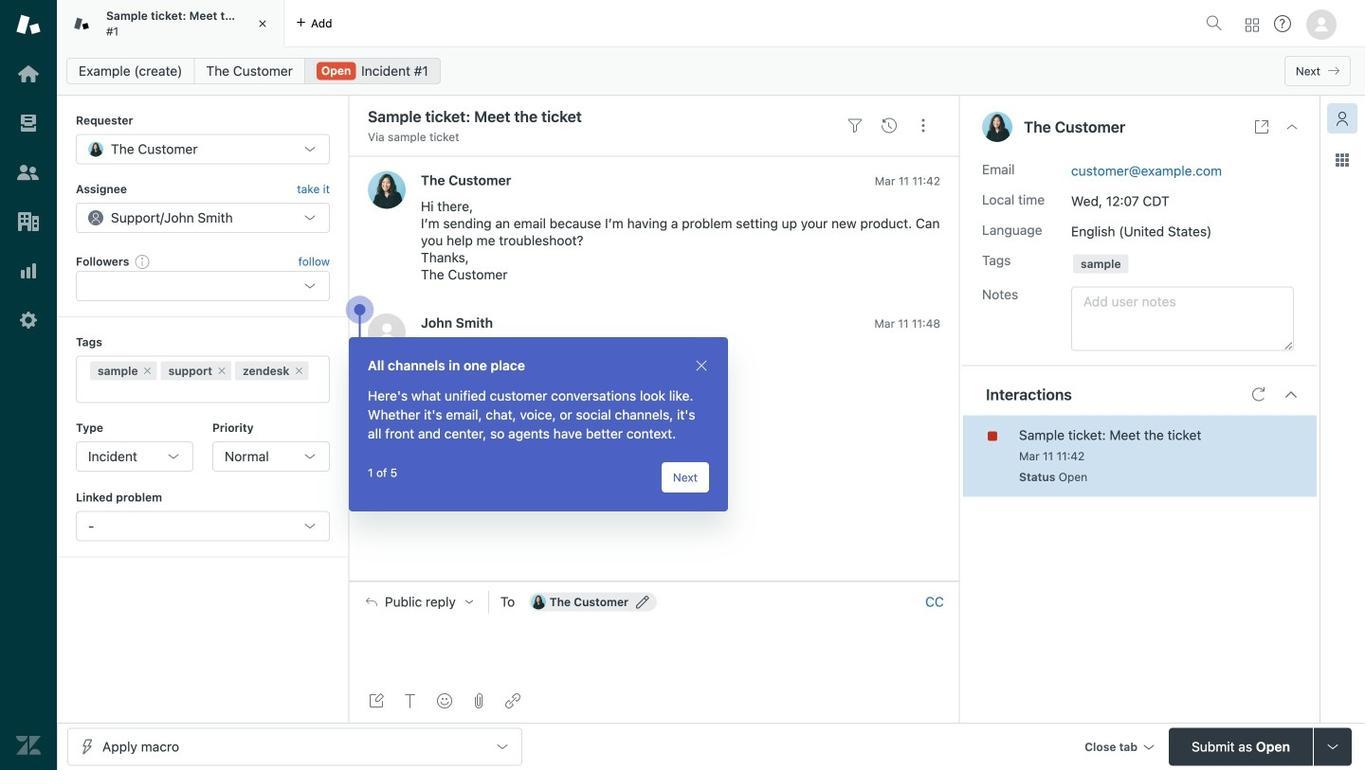 Task type: vqa. For each thing, say whether or not it's contained in the screenshot.
Organizations image
yes



Task type: describe. For each thing, give the bounding box(es) containing it.
admin image
[[16, 308, 41, 333]]

secondary element
[[57, 52, 1365, 90]]

organizations image
[[16, 210, 41, 234]]

zendesk support image
[[16, 12, 41, 37]]

draft mode image
[[369, 694, 384, 709]]

2 avatar image from the top
[[368, 314, 406, 352]]

tabs tab list
[[57, 0, 1198, 47]]

2 horizontal spatial close image
[[1285, 119, 1300, 135]]

get help image
[[1274, 15, 1291, 32]]

add attachment image
[[471, 694, 486, 709]]

events image
[[882, 118, 897, 133]]

customer context image
[[1335, 111, 1350, 126]]

Add user notes text field
[[1071, 287, 1294, 351]]

mar 11 11:42 text field inside conversationlabel log
[[875, 174, 940, 188]]

get started image
[[16, 62, 41, 86]]

main element
[[0, 0, 57, 771]]

Mar 11 11:48 text field
[[874, 317, 940, 330]]

close image inside tabs tab list
[[253, 14, 272, 33]]

1 vertical spatial mar 11 11:42 text field
[[1019, 450, 1085, 463]]



Task type: locate. For each thing, give the bounding box(es) containing it.
2 vertical spatial close image
[[694, 358, 709, 374]]

view more details image
[[1254, 119, 1269, 135]]

0 horizontal spatial mar 11 11:42 text field
[[875, 174, 940, 188]]

dialog
[[349, 337, 728, 512]]

reporting image
[[16, 259, 41, 283]]

views image
[[16, 111, 41, 136]]

format text image
[[403, 694, 418, 709]]

close image
[[253, 14, 272, 33], [1285, 119, 1300, 135], [694, 358, 709, 374]]

0 horizontal spatial close image
[[253, 14, 272, 33]]

customers image
[[16, 160, 41, 185]]

1 vertical spatial avatar image
[[368, 314, 406, 352]]

user image
[[982, 112, 1012, 142]]

avatar image
[[368, 171, 406, 209], [368, 314, 406, 352]]

1 avatar image from the top
[[368, 171, 406, 209]]

0 vertical spatial close image
[[253, 14, 272, 33]]

apps image
[[1335, 153, 1350, 168]]

customer@example.com image
[[531, 595, 546, 610]]

1 horizontal spatial close image
[[694, 358, 709, 374]]

zendesk image
[[16, 734, 41, 758]]

0 vertical spatial avatar image
[[368, 171, 406, 209]]

edit user image
[[636, 596, 649, 609]]

Subject field
[[364, 105, 834, 128]]

0 vertical spatial mar 11 11:42 text field
[[875, 174, 940, 188]]

zendesk products image
[[1246, 18, 1259, 32]]

add link (cmd k) image
[[505, 694, 520, 709]]

Mar 11 11:42 text field
[[875, 174, 940, 188], [1019, 450, 1085, 463]]

1 vertical spatial close image
[[1285, 119, 1300, 135]]

conversationlabel log
[[349, 156, 959, 581]]

1 horizontal spatial mar 11 11:42 text field
[[1019, 450, 1085, 463]]

insert emojis image
[[437, 694, 452, 709]]

tab
[[57, 0, 284, 47]]



